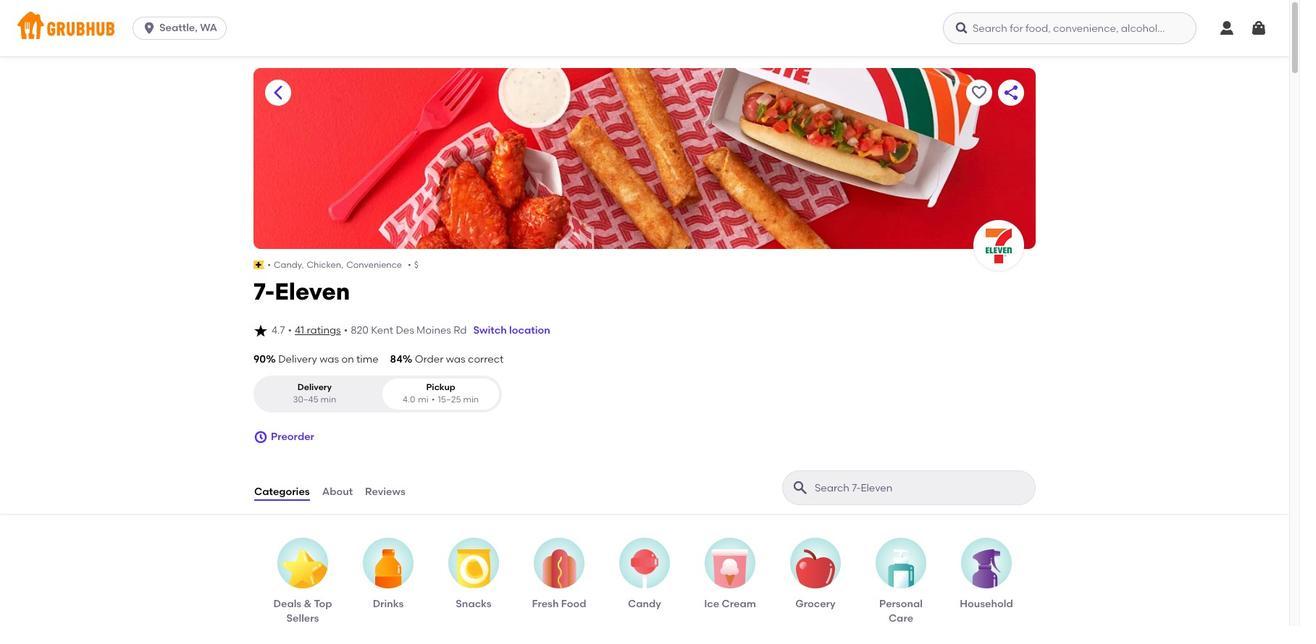 Task type: locate. For each thing, give the bounding box(es) containing it.
switch location button
[[467, 315, 557, 347]]

care
[[889, 613, 914, 625]]

0 horizontal spatial min
[[321, 395, 336, 405]]

order
[[415, 353, 444, 366]]

2 min from the left
[[463, 395, 479, 405]]

1 horizontal spatial min
[[463, 395, 479, 405]]

• left "820"
[[344, 324, 348, 337]]

kent
[[371, 324, 394, 337]]

delivery up the "30–45" at the bottom of page
[[298, 383, 332, 393]]

option group
[[254, 376, 502, 413]]

deals
[[274, 598, 302, 611]]

fresh food image
[[542, 550, 577, 593]]

2 was from the left
[[446, 353, 466, 366]]

1 min from the left
[[321, 395, 336, 405]]

min right 15–25
[[463, 395, 479, 405]]

820
[[351, 324, 369, 337]]

Search 7-Eleven search field
[[814, 482, 1031, 495]]

grocery image
[[797, 550, 835, 593]]

delivery down '41'
[[278, 353, 317, 366]]

7-eleven
[[254, 278, 350, 306]]

about
[[322, 486, 353, 498]]

preorder button
[[254, 424, 314, 450]]

• left '41'
[[288, 324, 292, 337]]

candy,
[[274, 260, 304, 270]]

sellers
[[287, 613, 319, 625]]

caret left icon image
[[270, 84, 287, 101]]

delivery 30–45 min
[[293, 383, 336, 405]]

84
[[390, 353, 403, 366]]

mi
[[418, 395, 429, 405]]

was for delivery
[[320, 353, 339, 366]]

candy button
[[613, 538, 677, 612]]

0 vertical spatial svg image
[[1251, 20, 1268, 37]]

was
[[320, 353, 339, 366], [446, 353, 466, 366]]

1 vertical spatial delivery
[[298, 383, 332, 393]]

subscription pass image
[[254, 261, 265, 270]]

drinks button
[[356, 538, 421, 612]]

0 horizontal spatial svg image
[[254, 430, 268, 445]]

fresh
[[532, 598, 559, 611]]

1 was from the left
[[320, 353, 339, 366]]

svg image inside main navigation navigation
[[1251, 20, 1268, 37]]

moines
[[417, 324, 451, 337]]

delivery for 30–45
[[298, 383, 332, 393]]

svg image inside seattle, wa button
[[142, 21, 157, 36]]

delivery
[[278, 353, 317, 366], [298, 383, 332, 393]]

min inside delivery 30–45 min
[[321, 395, 336, 405]]

main navigation navigation
[[0, 0, 1290, 57]]

pickup 4.0 mi • 15–25 min
[[403, 383, 479, 405]]

location
[[509, 324, 551, 337]]

ice cream button
[[698, 538, 763, 612]]

• 820 kent des moines rd switch location
[[344, 324, 551, 337]]

reviews button
[[365, 462, 406, 514]]

41
[[295, 324, 304, 337]]

snacks button
[[442, 538, 506, 612]]

Search for food, convenience, alcohol... search field
[[943, 12, 1197, 44]]

svg image
[[1251, 20, 1268, 37], [254, 430, 268, 445]]

personal care
[[880, 598, 923, 625]]

min inside pickup 4.0 mi • 15–25 min
[[463, 395, 479, 405]]

ice
[[704, 598, 720, 611]]

deals & top sellers image
[[277, 550, 329, 593]]

delivery inside delivery 30–45 min
[[298, 383, 332, 393]]

• inside pickup 4.0 mi • 15–25 min
[[432, 395, 435, 405]]

time
[[357, 353, 379, 366]]

min
[[321, 395, 336, 405], [463, 395, 479, 405]]

eleven
[[275, 278, 350, 306]]

seattle,
[[159, 22, 198, 34]]

ratings
[[307, 324, 341, 337]]

deals & top sellers
[[274, 598, 332, 625]]

•
[[267, 260, 271, 270], [408, 260, 411, 270], [288, 324, 292, 337], [344, 324, 348, 337], [432, 395, 435, 405]]

15–25
[[438, 395, 461, 405]]

min right the "30–45" at the bottom of page
[[321, 395, 336, 405]]

4.7 • 41 ratings
[[272, 324, 341, 337]]

seattle, wa
[[159, 22, 217, 34]]

1 horizontal spatial was
[[446, 353, 466, 366]]

svg image
[[1219, 20, 1236, 37], [142, 21, 157, 36], [955, 21, 970, 36], [254, 324, 268, 338]]

1 horizontal spatial svg image
[[1251, 20, 1268, 37]]

was right order
[[446, 353, 466, 366]]

0 vertical spatial delivery
[[278, 353, 317, 366]]

convenience
[[347, 260, 402, 270]]

• right mi
[[432, 395, 435, 405]]

0 horizontal spatial was
[[320, 353, 339, 366]]

was left on
[[320, 353, 339, 366]]

order was correct
[[415, 353, 504, 366]]

1 vertical spatial svg image
[[254, 430, 268, 445]]

ice cream image
[[711, 550, 749, 593]]

categories button
[[254, 462, 311, 514]]

share icon image
[[1003, 84, 1020, 101]]

option group containing delivery 30–45 min
[[254, 376, 502, 413]]

drinks image
[[375, 550, 402, 593]]



Task type: vqa. For each thing, say whether or not it's contained in the screenshot.
smoothies
no



Task type: describe. For each thing, give the bounding box(es) containing it.
personal
[[880, 598, 923, 611]]

chicken,
[[307, 260, 344, 270]]

7-
[[254, 278, 275, 306]]

delivery was on time
[[278, 353, 379, 366]]

drinks
[[373, 598, 404, 611]]

top
[[314, 598, 332, 611]]

• left $
[[408, 260, 411, 270]]

personal care image
[[888, 550, 915, 593]]

deals & top sellers button
[[271, 538, 335, 627]]

rd
[[454, 324, 467, 337]]

&
[[304, 598, 312, 611]]

candy image
[[630, 550, 660, 593]]

snacks image
[[456, 550, 492, 593]]

about button
[[321, 462, 354, 514]]

household
[[960, 598, 1013, 611]]

des
[[396, 324, 414, 337]]

$
[[414, 260, 419, 270]]

on
[[342, 353, 354, 366]]

preorder
[[271, 431, 314, 443]]

household button
[[955, 538, 1019, 612]]

snacks
[[456, 598, 492, 611]]

categories
[[254, 486, 310, 498]]

save this restaurant image
[[971, 84, 988, 101]]

90
[[254, 353, 266, 366]]

candy
[[628, 598, 662, 611]]

seattle, wa button
[[133, 17, 233, 40]]

delivery for was
[[278, 353, 317, 366]]

was for order
[[446, 353, 466, 366]]

4.0
[[403, 395, 415, 405]]

wa
[[200, 22, 217, 34]]

• right subscription pass image
[[267, 260, 271, 270]]

magnifying glass icon image
[[792, 479, 809, 497]]

personal care button
[[869, 538, 934, 627]]

grocery
[[796, 598, 836, 611]]

household image
[[972, 550, 1002, 593]]

ice cream
[[704, 598, 756, 611]]

fresh food
[[532, 598, 587, 611]]

save this restaurant button
[[967, 80, 993, 106]]

switch
[[474, 324, 507, 337]]

cream
[[722, 598, 756, 611]]

svg image inside preorder 'button'
[[254, 430, 268, 445]]

pickup
[[426, 383, 456, 393]]

4.7
[[272, 324, 285, 337]]

reviews
[[365, 486, 406, 498]]

correct
[[468, 353, 504, 366]]

30–45
[[293, 395, 319, 405]]

fresh food button
[[527, 538, 592, 612]]

food
[[561, 598, 587, 611]]

grocery button
[[784, 538, 848, 612]]

• candy, chicken, convenience • $
[[267, 260, 419, 270]]



